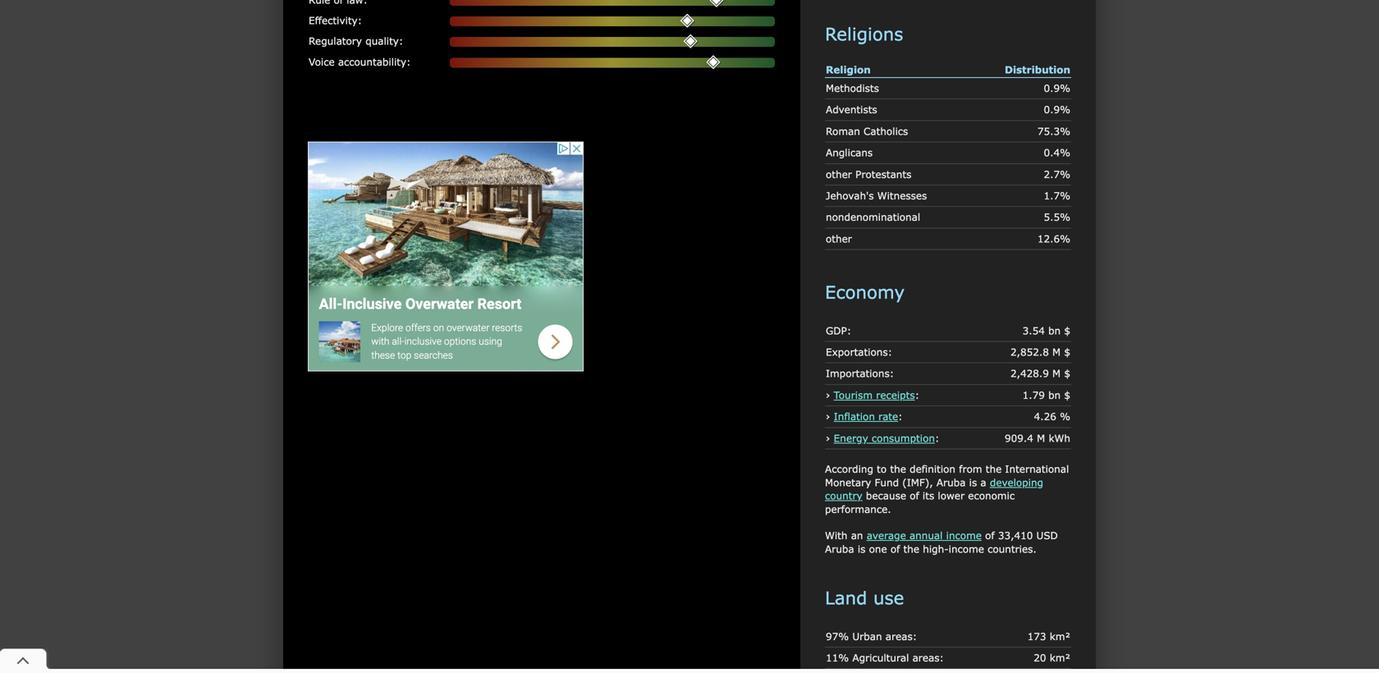Task type: locate. For each thing, give the bounding box(es) containing it.
bn right 3.54
[[1049, 325, 1061, 337]]

173
[[1028, 631, 1047, 643]]

3.54 bn $
[[1023, 325, 1071, 337]]

11%
[[826, 652, 849, 664]]

jehovah's
[[826, 190, 874, 202]]

0.9% down the distribution at top right
[[1044, 82, 1071, 94]]

2 $ from the top
[[1065, 346, 1071, 358]]

$ up %
[[1065, 389, 1071, 401]]

of down the with an average annual income at the bottom of page
[[891, 543, 901, 555]]

international
[[1006, 463, 1070, 475]]

is inside the according to the definition from the international monetary fund (imf), aruba is a
[[970, 477, 978, 489]]

is
[[970, 477, 978, 489], [858, 543, 866, 555]]

1 vertical spatial 0.9%
[[1044, 104, 1071, 116]]

0.9% for methodists
[[1044, 82, 1071, 94]]

2 horizontal spatial of
[[986, 530, 995, 542]]

2 vertical spatial of
[[891, 543, 901, 555]]

the right to
[[891, 463, 907, 475]]

use
[[874, 587, 905, 609]]

urban
[[853, 631, 883, 643]]

km² right 20
[[1050, 652, 1071, 664]]

nondenominational
[[826, 211, 921, 223]]

1 vertical spatial of
[[986, 530, 995, 542]]

according
[[826, 463, 874, 475]]

› left energy
[[826, 432, 831, 444]]

km² up 20 km²
[[1050, 631, 1071, 643]]

2 horizontal spatial :
[[936, 432, 940, 444]]

2 › from the top
[[826, 411, 831, 423]]

› for › tourism receipts :
[[826, 389, 831, 401]]

methodists
[[826, 82, 880, 94]]

1 horizontal spatial is
[[970, 477, 978, 489]]

aruba down with
[[826, 543, 855, 555]]

other
[[826, 168, 853, 180], [826, 233, 853, 245]]

developing
[[991, 477, 1044, 489]]

◈
[[680, 10, 695, 30], [684, 31, 698, 51], [707, 52, 721, 71]]

1 0.9% from the top
[[1044, 82, 1071, 94]]

2 km² from the top
[[1050, 652, 1071, 664]]

of left 33,410
[[986, 530, 995, 542]]

0 vertical spatial m
[[1053, 346, 1061, 358]]

1.79 bn $
[[1023, 389, 1071, 401]]

other down anglicans
[[826, 168, 853, 180]]

$ for 1.79 bn $
[[1065, 389, 1071, 401]]

kwh
[[1049, 432, 1071, 444]]

0 vertical spatial other
[[826, 168, 853, 180]]

aruba up lower
[[937, 477, 966, 489]]

2 other from the top
[[826, 233, 853, 245]]

bn for 3.54
[[1049, 325, 1061, 337]]

bn
[[1049, 325, 1061, 337], [1049, 389, 1061, 401]]

0 horizontal spatial is
[[858, 543, 866, 555]]

4.26
[[1035, 411, 1057, 423]]

the down the with an average annual income at the bottom of page
[[904, 543, 920, 555]]

areas: for 97% urban areas:
[[886, 631, 918, 643]]

0 vertical spatial ›
[[826, 389, 831, 401]]

1 vertical spatial bn
[[1049, 389, 1061, 401]]

areas: up 11% agricultural areas:
[[886, 631, 918, 643]]

0 vertical spatial aruba
[[937, 477, 966, 489]]

:
[[916, 389, 920, 401], [899, 411, 903, 423], [936, 432, 940, 444]]

›
[[826, 389, 831, 401], [826, 411, 831, 423], [826, 432, 831, 444]]

km² for 173 km²
[[1050, 631, 1071, 643]]

1 horizontal spatial aruba
[[937, 477, 966, 489]]

› inflation rate :
[[826, 411, 903, 423]]

receipts
[[877, 389, 916, 401]]

5.5%
[[1044, 211, 1071, 223]]

0 vertical spatial areas:
[[886, 631, 918, 643]]

3 $ from the top
[[1065, 368, 1071, 380]]

other down nondenominational at the right top of page
[[826, 233, 853, 245]]

0 vertical spatial km²
[[1050, 631, 1071, 643]]

2 bn from the top
[[1049, 389, 1061, 401]]

1 vertical spatial ◈
[[684, 31, 698, 51]]

consumption
[[872, 432, 936, 444]]

› left inflation
[[826, 411, 831, 423]]

m for 909.4
[[1038, 432, 1046, 444]]

km²
[[1050, 631, 1071, 643], [1050, 652, 1071, 664]]

2 vertical spatial ◈
[[707, 52, 721, 71]]

areas: right agricultural
[[913, 652, 945, 664]]

1 › from the top
[[826, 389, 831, 401]]

0.9%
[[1044, 82, 1071, 94], [1044, 104, 1071, 116]]

1 horizontal spatial of
[[910, 490, 920, 502]]

with
[[826, 530, 848, 542]]

religion
[[826, 64, 871, 75]]

1 other from the top
[[826, 168, 853, 180]]

of
[[910, 490, 920, 502], [986, 530, 995, 542], [891, 543, 901, 555]]

2 0.9% from the top
[[1044, 104, 1071, 116]]

$ for 3.54 bn $
[[1065, 325, 1071, 337]]

m down 3.54 bn $
[[1053, 346, 1061, 358]]

2 vertical spatial ›
[[826, 432, 831, 444]]

0 vertical spatial of
[[910, 490, 920, 502]]

$ up 1.79 bn $
[[1065, 368, 1071, 380]]

1 vertical spatial other
[[826, 233, 853, 245]]

0 horizontal spatial :
[[899, 411, 903, 423]]

0 vertical spatial 0.9%
[[1044, 82, 1071, 94]]

0 vertical spatial :
[[916, 389, 920, 401]]

2 vertical spatial :
[[936, 432, 940, 444]]

annual
[[910, 530, 943, 542]]

2 vertical spatial m
[[1038, 432, 1046, 444]]

bn right 1.79
[[1049, 389, 1061, 401]]

› left tourism
[[826, 389, 831, 401]]

aruba
[[937, 477, 966, 489], [826, 543, 855, 555]]

0 horizontal spatial of
[[891, 543, 901, 555]]

3 › from the top
[[826, 432, 831, 444]]

areas:
[[886, 631, 918, 643], [913, 652, 945, 664]]

3.54
[[1023, 325, 1046, 337]]

land use
[[826, 587, 905, 609]]

2.7%
[[1044, 168, 1071, 180]]

1 vertical spatial areas:
[[913, 652, 945, 664]]

1 km² from the top
[[1050, 631, 1071, 643]]

1 $ from the top
[[1065, 325, 1071, 337]]

is left 'a'
[[970, 477, 978, 489]]

regulatory quality:
[[309, 35, 404, 47]]

1 vertical spatial income
[[949, 543, 985, 555]]

a
[[981, 477, 987, 489]]

regulatory
[[309, 35, 362, 47]]

m left kwh on the bottom right of page
[[1038, 432, 1046, 444]]

1 vertical spatial :
[[899, 411, 903, 423]]

11% agricultural areas:
[[826, 652, 945, 664]]

4 $ from the top
[[1065, 389, 1071, 401]]

m up 1.79 bn $
[[1053, 368, 1061, 380]]

2,852.8 m $
[[1011, 346, 1071, 358]]

0 horizontal spatial aruba
[[826, 543, 855, 555]]

1 horizontal spatial :
[[916, 389, 920, 401]]

$ right 3.54
[[1065, 325, 1071, 337]]

› energy consumption :
[[826, 432, 940, 444]]

lower
[[938, 490, 965, 502]]

0 vertical spatial bn
[[1049, 325, 1061, 337]]

with an average annual income
[[826, 530, 982, 542]]

1 vertical spatial ›
[[826, 411, 831, 423]]

0 vertical spatial is
[[970, 477, 978, 489]]

1 vertical spatial m
[[1053, 368, 1061, 380]]

$ down 3.54 bn $
[[1065, 346, 1071, 358]]

1 vertical spatial aruba
[[826, 543, 855, 555]]

income
[[947, 530, 982, 542], [949, 543, 985, 555]]

inflation
[[834, 411, 876, 423]]

m for 2,852.8
[[1053, 346, 1061, 358]]

tourism receipts link
[[834, 389, 916, 401]]

definition
[[910, 463, 956, 475]]

income inside of 33,410 usd aruba is one of the high-income countries.
[[949, 543, 985, 555]]

20 km²
[[1034, 652, 1071, 664]]

909.4 m kwh
[[1005, 432, 1071, 444]]

is down an
[[858, 543, 866, 555]]

income down average annual income link
[[949, 543, 985, 555]]

the
[[891, 463, 907, 475], [986, 463, 1002, 475], [904, 543, 920, 555]]

1 vertical spatial is
[[858, 543, 866, 555]]

because of its lower economic performance.
[[826, 490, 1015, 515]]

catholics
[[864, 125, 909, 137]]

1 vertical spatial km²
[[1050, 652, 1071, 664]]

m
[[1053, 346, 1061, 358], [1053, 368, 1061, 380], [1038, 432, 1046, 444]]

roman catholics
[[826, 125, 909, 137]]

1 bn from the top
[[1049, 325, 1061, 337]]

energy
[[834, 432, 869, 444]]

$
[[1065, 325, 1071, 337], [1065, 346, 1071, 358], [1065, 368, 1071, 380], [1065, 389, 1071, 401]]

0.9% up '75.3%'
[[1044, 104, 1071, 116]]

of down (imf),
[[910, 490, 920, 502]]

voice accountability:
[[309, 56, 411, 68]]

› for › inflation rate :
[[826, 411, 831, 423]]

income up high-
[[947, 530, 982, 542]]



Task type: describe. For each thing, give the bounding box(es) containing it.
: for tourism receipts
[[916, 389, 920, 401]]

performance.
[[826, 503, 892, 515]]

quality:
[[366, 35, 404, 47]]

12.6%
[[1038, 233, 1071, 245]]

accountability:
[[338, 56, 411, 68]]

aruba inside of 33,410 usd aruba is one of the high-income countries.
[[826, 543, 855, 555]]

agricultural
[[853, 652, 910, 664]]

anglicans
[[826, 147, 873, 159]]

areas: for 11% agricultural areas:
[[913, 652, 945, 664]]

other for other protestants
[[826, 168, 853, 180]]

its
[[923, 490, 935, 502]]

$ for 2,428.9 m $
[[1065, 368, 1071, 380]]

%
[[1061, 411, 1071, 423]]

2,428.9 m $
[[1011, 368, 1071, 380]]

: for inflation rate
[[899, 411, 903, 423]]

tourism
[[834, 389, 873, 401]]

usd
[[1037, 530, 1059, 542]]

$ for 2,852.8 m $
[[1065, 346, 1071, 358]]

economic
[[969, 490, 1015, 502]]

› for › energy consumption :
[[826, 432, 831, 444]]

from
[[960, 463, 983, 475]]

1.79
[[1023, 389, 1046, 401]]

◈ for accountability:
[[707, 52, 721, 71]]

m for 2,428.9
[[1053, 368, 1061, 380]]

97% urban areas:
[[826, 631, 918, 643]]

jehovah's witnesses
[[826, 190, 928, 202]]

high-
[[923, 543, 949, 555]]

2,852.8
[[1011, 346, 1050, 358]]

one
[[870, 543, 888, 555]]

is inside of 33,410 usd aruba is one of the high-income countries.
[[858, 543, 866, 555]]

country
[[826, 490, 863, 502]]

an
[[852, 530, 864, 542]]

bn for 1.79
[[1049, 389, 1061, 401]]

to
[[877, 463, 887, 475]]

fund
[[875, 477, 900, 489]]

97%
[[826, 631, 849, 643]]

inflation rate link
[[834, 411, 899, 423]]

the up 'a'
[[986, 463, 1002, 475]]

0 vertical spatial ◈
[[680, 10, 695, 30]]

1.7%
[[1044, 190, 1071, 202]]

exportations:
[[826, 346, 893, 358]]

religions
[[826, 23, 904, 44]]

average
[[867, 530, 907, 542]]

voice
[[309, 56, 335, 68]]

0 vertical spatial income
[[947, 530, 982, 542]]

other for other
[[826, 233, 853, 245]]

adventists
[[826, 104, 878, 116]]

◈ for quality:
[[684, 31, 698, 51]]

witnesses
[[878, 190, 928, 202]]

according to the definition from the international monetary fund (imf), aruba is a
[[826, 463, 1070, 489]]

countries.
[[988, 543, 1037, 555]]

75.3%
[[1038, 125, 1071, 137]]

4.26 %
[[1035, 411, 1071, 423]]

› tourism receipts :
[[826, 389, 920, 401]]

protestants
[[856, 168, 912, 180]]

other protestants
[[826, 168, 912, 180]]

: for energy consumption
[[936, 432, 940, 444]]

gdp:
[[826, 325, 852, 337]]

distribution
[[1005, 64, 1071, 75]]

because
[[867, 490, 907, 502]]

of inside because of its lower economic performance.
[[910, 490, 920, 502]]

economy
[[826, 281, 905, 303]]

rate
[[879, 411, 899, 423]]

aruba inside the according to the definition from the international monetary fund (imf), aruba is a
[[937, 477, 966, 489]]

developing country
[[826, 477, 1044, 502]]

roman
[[826, 125, 861, 137]]

33,410
[[999, 530, 1034, 542]]

0.9% for adventists
[[1044, 104, 1071, 116]]

173 km²
[[1028, 631, 1071, 643]]

importations:
[[826, 368, 895, 380]]

monetary
[[826, 477, 872, 489]]

909.4
[[1005, 432, 1034, 444]]

20
[[1034, 652, 1047, 664]]

land
[[826, 587, 868, 609]]

developing country link
[[826, 477, 1044, 502]]

of 33,410 usd aruba is one of the high-income countries.
[[826, 530, 1059, 555]]

the inside of 33,410 usd aruba is one of the high-income countries.
[[904, 543, 920, 555]]

km² for 20 km²
[[1050, 652, 1071, 664]]

effectivity:
[[309, 14, 362, 26]]

(imf),
[[903, 477, 934, 489]]

2,428.9
[[1011, 368, 1050, 380]]

0.4%
[[1044, 147, 1071, 159]]

energy consumption link
[[834, 432, 936, 444]]

average annual income link
[[867, 530, 982, 542]]



Task type: vqa. For each thing, say whether or not it's contained in the screenshot.
%
yes



